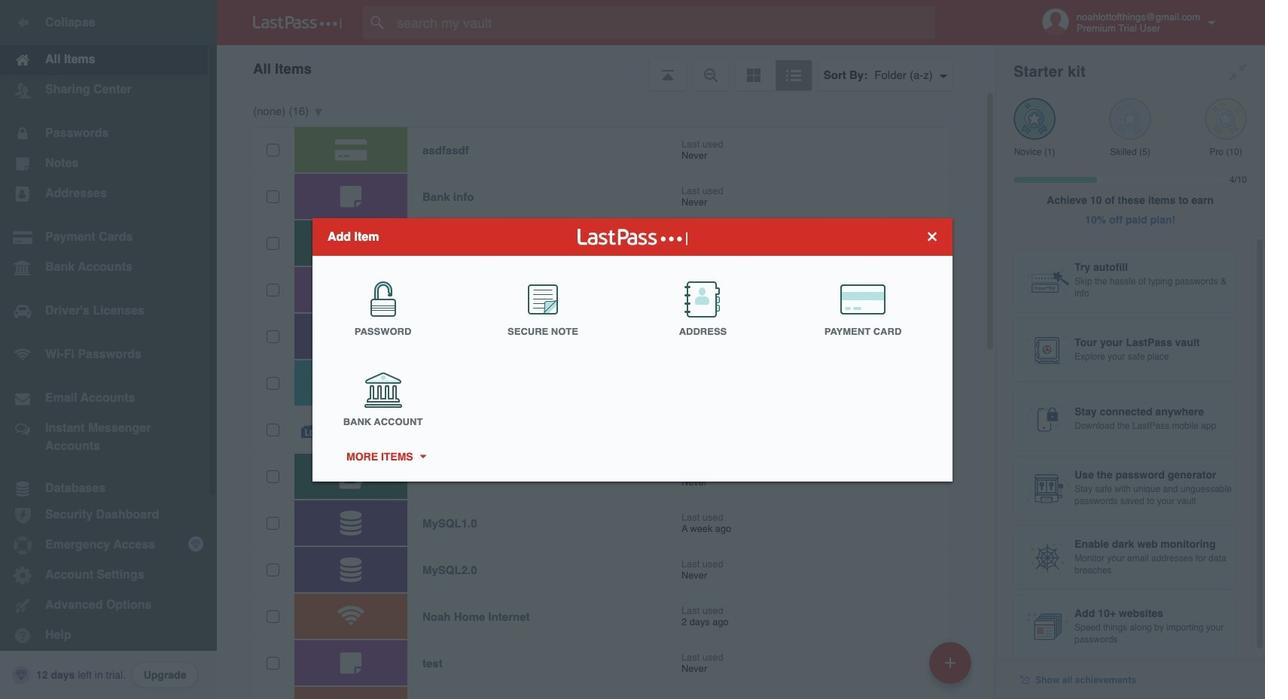 Task type: describe. For each thing, give the bounding box(es) containing it.
Search search field
[[363, 6, 965, 39]]

caret right image
[[418, 455, 428, 459]]



Task type: locate. For each thing, give the bounding box(es) containing it.
main navigation navigation
[[0, 0, 217, 700]]

search my vault text field
[[363, 6, 965, 39]]

vault options navigation
[[217, 45, 996, 90]]

lastpass image
[[253, 16, 342, 29]]

new item navigation
[[924, 638, 981, 700]]

new item image
[[946, 658, 956, 669]]

dialog
[[313, 218, 953, 482]]



